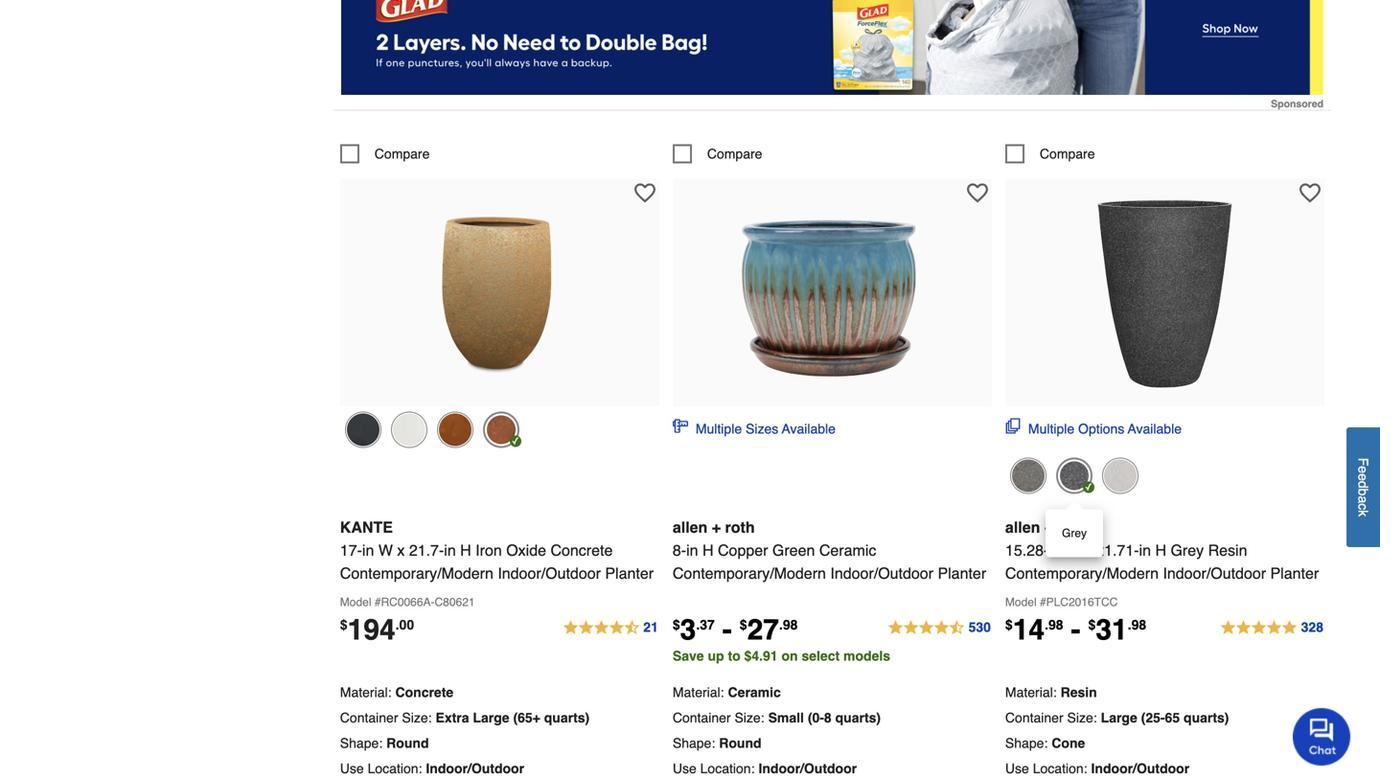 Task type: vqa. For each thing, say whether or not it's contained in the screenshot.


Task type: locate. For each thing, give the bounding box(es) containing it.
1 + from the left
[[712, 519, 721, 536]]

resin
[[1209, 542, 1248, 559], [1061, 685, 1097, 700]]

multiple for multiple sizes available
[[696, 421, 742, 437]]

concrete right "oxide"
[[551, 542, 613, 559]]

1 multiple from the left
[[696, 421, 742, 437]]

use location: indoor/outdoor down cone in the right bottom of the page
[[1006, 761, 1190, 776]]

# up 14 in the right bottom of the page
[[1040, 596, 1047, 609]]

use location: indoor/outdoor
[[340, 761, 524, 776], [673, 761, 857, 776], [1006, 761, 1190, 776]]

size: down material: ceramic
[[735, 710, 765, 726]]

2 h from the left
[[703, 542, 714, 559]]

round down material: concrete at the bottom left of the page
[[387, 736, 429, 751]]

1 horizontal spatial concrete
[[551, 542, 613, 559]]

h right 21.71-
[[1156, 542, 1167, 559]]

0 horizontal spatial large
[[473, 710, 510, 726]]

1 - from the left
[[723, 613, 732, 647]]

available for multiple sizes available
[[782, 421, 836, 437]]

shape: down material: ceramic
[[673, 736, 715, 751]]

material:
[[340, 685, 392, 700], [673, 685, 724, 700], [1006, 685, 1057, 700]]

heart outline image
[[635, 183, 656, 204], [967, 183, 988, 204], [1300, 183, 1321, 204]]

x
[[397, 542, 405, 559], [1084, 542, 1092, 559]]

.98 inside $ 3 .37 - $ 27 .98
[[779, 617, 798, 633]]

2 shape: from the left
[[673, 736, 715, 751]]

15.28-
[[1006, 542, 1049, 559]]

plc2016tcc
[[1047, 596, 1118, 609]]

3 use from the left
[[1006, 761, 1029, 776]]

shape: left cone in the right bottom of the page
[[1006, 736, 1048, 751]]

2 contemporary/modern from the left
[[673, 565, 826, 582]]

location: down cone in the right bottom of the page
[[1033, 761, 1088, 776]]

roth inside allen + roth 15.28-in w x 21.71-in h grey resin contemporary/modern indoor/outdoor planter
[[1058, 519, 1088, 536]]

# for kante 17-in w x 21.7-in h iron oxide concrete contemporary/modern indoor/outdoor planter
[[375, 596, 381, 609]]

0 horizontal spatial +
[[712, 519, 721, 536]]

+ for h
[[712, 519, 721, 536]]

contemporary/modern
[[340, 565, 494, 582], [673, 565, 826, 582], [1006, 565, 1159, 582]]

3 heart outline image from the left
[[1300, 183, 1321, 204]]

0 horizontal spatial round
[[387, 736, 429, 751]]

container down material: concrete at the bottom left of the page
[[340, 710, 398, 726]]

container
[[340, 710, 398, 726], [673, 710, 731, 726], [1006, 710, 1064, 726]]

indoor/outdoor
[[498, 565, 601, 582], [831, 565, 934, 582], [1163, 565, 1267, 582], [426, 761, 524, 776], [759, 761, 857, 776], [1092, 761, 1190, 776]]

ceramic up container size: small (0-8 quarts)
[[728, 685, 781, 700]]

resin up container size: large (25-65 quarts)
[[1061, 685, 1097, 700]]

1 vertical spatial concrete
[[395, 685, 454, 700]]

w down kante
[[379, 542, 393, 559]]

location: down material: concrete at the bottom left of the page
[[368, 761, 422, 776]]

3 in from the left
[[687, 542, 698, 559]]

1 horizontal spatial +
[[1045, 519, 1054, 536]]

allen up 8-
[[673, 519, 708, 536]]

2 horizontal spatial heart outline image
[[1300, 183, 1321, 204]]

grey inside allen + roth 15.28-in w x 21.71-in h grey resin contemporary/modern indoor/outdoor planter
[[1171, 542, 1204, 559]]

2 + from the left
[[1045, 519, 1054, 536]]

grey down grey icon
[[1062, 527, 1087, 540]]

indoor/outdoor down (0-
[[759, 761, 857, 776]]

large left (65+
[[473, 710, 510, 726]]

1 vertical spatial grey
[[1171, 542, 1204, 559]]

2 container from the left
[[673, 710, 731, 726]]

planter up 21
[[605, 565, 654, 582]]

3 use location: indoor/outdoor from the left
[[1006, 761, 1190, 776]]

1 horizontal spatial shape:
[[673, 736, 715, 751]]

grey right 21.71-
[[1171, 542, 1204, 559]]

0 horizontal spatial contemporary/modern
[[340, 565, 494, 582]]

1 container from the left
[[340, 710, 398, 726]]

2 material: from the left
[[673, 685, 724, 700]]

0 vertical spatial resin
[[1209, 542, 1248, 559]]

use for container size: large (25-65 quarts)
[[1006, 761, 1029, 776]]

container size: large (25-65 quarts)
[[1006, 710, 1230, 726]]

1 horizontal spatial grey
[[1171, 542, 1204, 559]]

planter up 530
[[938, 565, 987, 582]]

8
[[824, 710, 832, 726]]

container down material: ceramic
[[673, 710, 731, 726]]

2 w from the left
[[1065, 542, 1080, 559]]

0 vertical spatial ceramic
[[820, 542, 877, 559]]

1 horizontal spatial x
[[1084, 542, 1092, 559]]

quarts) for extra large (65+ quarts)
[[544, 710, 590, 726]]

0 horizontal spatial size:
[[402, 710, 432, 726]]

3 planter from the left
[[1271, 565, 1319, 582]]

w inside allen + roth 15.28-in w x 21.71-in h grey resin contemporary/modern indoor/outdoor planter
[[1065, 542, 1080, 559]]

.98 down 21.71-
[[1128, 617, 1147, 633]]

0 horizontal spatial container
[[340, 710, 398, 726]]

2 horizontal spatial shape:
[[1006, 736, 1048, 751]]

0 horizontal spatial compare
[[375, 146, 430, 161]]

compare inside "5013596273" element
[[375, 146, 430, 161]]

multiple
[[696, 421, 742, 437], [1029, 421, 1075, 437]]

2 size: from the left
[[735, 710, 765, 726]]

0 horizontal spatial planter
[[605, 565, 654, 582]]

planter inside "allen + roth 8-in h copper green ceramic contemporary/modern indoor/outdoor planter"
[[938, 565, 987, 582]]

# up actual price $194.00 'element'
[[375, 596, 381, 609]]

shape: for container size: extra large (65+ quarts)
[[340, 736, 383, 751]]

1 round from the left
[[387, 736, 429, 751]]

2 .98 from the left
[[1045, 617, 1064, 633]]

2 horizontal spatial use location: indoor/outdoor
[[1006, 761, 1190, 776]]

2 - from the left
[[1071, 613, 1081, 647]]

location:
[[368, 761, 422, 776], [700, 761, 755, 776], [1033, 761, 1088, 776]]

4.5 stars image containing 21
[[562, 617, 659, 640]]

1 material: from the left
[[340, 685, 392, 700]]

2 horizontal spatial use
[[1006, 761, 1029, 776]]

1 horizontal spatial material:
[[673, 685, 724, 700]]

1 horizontal spatial location:
[[700, 761, 755, 776]]

white image
[[391, 412, 427, 448]]

shape: round down material: concrete at the bottom left of the page
[[340, 736, 429, 751]]

h
[[460, 542, 471, 559], [703, 542, 714, 559], [1156, 542, 1167, 559]]

contemporary/modern down 21.7-
[[340, 565, 494, 582]]

3831143 element
[[673, 144, 763, 163]]

2 4.5 stars image from the left
[[887, 617, 992, 640]]

grey image
[[1056, 458, 1093, 494]]

1 horizontal spatial h
[[703, 542, 714, 559]]

2 horizontal spatial container
[[1006, 710, 1064, 726]]

4 $ from the left
[[1006, 617, 1013, 633]]

e up d
[[1356, 466, 1371, 474]]

1 x from the left
[[397, 542, 405, 559]]

$ inside $ 194 .00
[[340, 617, 348, 633]]

large left (25- on the right of page
[[1101, 710, 1138, 726]]

0 horizontal spatial heart outline image
[[635, 183, 656, 204]]

1 horizontal spatial w
[[1065, 542, 1080, 559]]

size:
[[402, 710, 432, 726], [735, 710, 765, 726], [1068, 710, 1097, 726]]

multiple sizes available
[[696, 421, 836, 437]]

1 horizontal spatial -
[[1071, 613, 1081, 647]]

d
[[1356, 481, 1371, 488]]

indoor/outdoor up 5 stars image
[[1163, 565, 1267, 582]]

2 model from the left
[[1006, 596, 1037, 609]]

round
[[387, 736, 429, 751], [719, 736, 762, 751]]

large
[[473, 710, 510, 726], [1101, 710, 1138, 726]]

1 w from the left
[[379, 542, 393, 559]]

$ up the to
[[740, 617, 747, 633]]

round down container size: small (0-8 quarts)
[[719, 736, 762, 751]]

on
[[782, 648, 798, 664]]

location: for small (0-8 quarts)
[[700, 761, 755, 776]]

kante
[[340, 519, 393, 536]]

3 quarts) from the left
[[1184, 710, 1230, 726]]

1 $ from the left
[[340, 617, 348, 633]]

quarts) right 8
[[836, 710, 881, 726]]

0 horizontal spatial #
[[375, 596, 381, 609]]

charcoal image
[[345, 412, 381, 448]]

multiple left sizes
[[696, 421, 742, 437]]

material: up shape: cone on the bottom right of page
[[1006, 685, 1057, 700]]

1 contemporary/modern from the left
[[340, 565, 494, 582]]

planter up 328 at the bottom of the page
[[1271, 565, 1319, 582]]

1 h from the left
[[460, 542, 471, 559]]

1 shape: round from the left
[[340, 736, 429, 751]]

0 horizontal spatial x
[[397, 542, 405, 559]]

2 use location: indoor/outdoor from the left
[[673, 761, 857, 776]]

model
[[340, 596, 371, 609], [1006, 596, 1037, 609]]

2 planter from the left
[[938, 565, 987, 582]]

21.71-
[[1096, 542, 1139, 559]]

.98 for 27
[[779, 617, 798, 633]]

shape: for container size: large (25-65 quarts)
[[1006, 736, 1048, 751]]

compare
[[375, 146, 430, 161], [707, 146, 763, 161], [1040, 146, 1095, 161]]

1 horizontal spatial #
[[1040, 596, 1047, 609]]

options
[[1079, 421, 1125, 437]]

1 .98 from the left
[[779, 617, 798, 633]]

$ right 21
[[673, 617, 680, 633]]

1 size: from the left
[[402, 710, 432, 726]]

shape: round for ceramic
[[673, 736, 762, 751]]

save up to $4.91 on select models
[[673, 648, 891, 664]]

select
[[802, 648, 840, 664]]

sizes
[[746, 421, 779, 437]]

w
[[379, 542, 393, 559], [1065, 542, 1080, 559]]

$
[[340, 617, 348, 633], [673, 617, 680, 633], [740, 617, 747, 633], [1006, 617, 1013, 633], [1089, 617, 1096, 633]]

multiple options available
[[1029, 421, 1182, 437]]

quarts) right (65+
[[544, 710, 590, 726]]

5 $ from the left
[[1089, 617, 1096, 633]]

.98 down model # plc2016tcc
[[1045, 617, 1064, 633]]

2 horizontal spatial quarts)
[[1184, 710, 1230, 726]]

.98 up on
[[779, 617, 798, 633]]

2 round from the left
[[719, 736, 762, 751]]

1 planter from the left
[[605, 565, 654, 582]]

1 horizontal spatial container
[[673, 710, 731, 726]]

2 $ from the left
[[673, 617, 680, 633]]

iron
[[476, 542, 502, 559]]

$3.37-$27.98 element
[[673, 613, 798, 647]]

allen
[[673, 519, 708, 536], [1006, 519, 1041, 536]]

material: down 194
[[340, 685, 392, 700]]

1 horizontal spatial round
[[719, 736, 762, 751]]

1 horizontal spatial use location: indoor/outdoor
[[673, 761, 857, 776]]

2 shape: round from the left
[[673, 736, 762, 751]]

#
[[375, 596, 381, 609], [1040, 596, 1047, 609]]

1000370271 element
[[1006, 144, 1095, 163]]

quarts) for small (0-8 quarts)
[[836, 710, 881, 726]]

$14.98-$31.98 element
[[1006, 613, 1147, 647]]

contemporary/modern inside "allen + roth 8-in h copper green ceramic contemporary/modern indoor/outdoor planter"
[[673, 565, 826, 582]]

up
[[708, 648, 724, 664]]

2 quarts) from the left
[[836, 710, 881, 726]]

+ inside "allen + roth 8-in h copper green ceramic contemporary/modern indoor/outdoor planter"
[[712, 519, 721, 536]]

1 vertical spatial resin
[[1061, 685, 1097, 700]]

0 horizontal spatial roth
[[725, 519, 755, 536]]

multiple for multiple options available
[[1029, 421, 1075, 437]]

- down plc2016tcc
[[1071, 613, 1081, 647]]

3 contemporary/modern from the left
[[1006, 565, 1159, 582]]

2 horizontal spatial .98
[[1128, 617, 1147, 633]]

4.5 stars image for 194
[[562, 617, 659, 640]]

multiple left the options
[[1029, 421, 1075, 437]]

contemporary/modern inside kante 17-in w x 21.7-in h iron oxide concrete contemporary/modern indoor/outdoor planter
[[340, 565, 494, 582]]

use location: indoor/outdoor for large
[[1006, 761, 1190, 776]]

1 horizontal spatial available
[[1128, 421, 1182, 437]]

2 allen from the left
[[1006, 519, 1041, 536]]

0 horizontal spatial w
[[379, 542, 393, 559]]

-
[[723, 613, 732, 647], [1071, 613, 1081, 647]]

advertisement region
[[341, 0, 1324, 110]]

1 horizontal spatial ceramic
[[820, 542, 877, 559]]

1 use from the left
[[340, 761, 364, 776]]

material: for material: ceramic
[[673, 685, 724, 700]]

1 large from the left
[[473, 710, 510, 726]]

allen + roth 15.28-in w x 21.71-in h grey resin contemporary/modern indoor/outdoor planter
[[1006, 519, 1319, 582]]

2 horizontal spatial material:
[[1006, 685, 1057, 700]]

2 horizontal spatial planter
[[1271, 565, 1319, 582]]

size: down material: concrete at the bottom left of the page
[[402, 710, 432, 726]]

4.5 stars image
[[562, 617, 659, 640], [887, 617, 992, 640]]

3 .98 from the left
[[1128, 617, 1147, 633]]

1 horizontal spatial use
[[673, 761, 697, 776]]

0 horizontal spatial resin
[[1061, 685, 1097, 700]]

allen up 15.28- on the right bottom
[[1006, 519, 1041, 536]]

# for allen + roth 15.28-in w x 21.71-in h grey resin contemporary/modern indoor/outdoor planter
[[1040, 596, 1047, 609]]

1 horizontal spatial planter
[[938, 565, 987, 582]]

use down material: concrete at the bottom left of the page
[[340, 761, 364, 776]]

model up 194
[[340, 596, 371, 609]]

1 roth from the left
[[725, 519, 755, 536]]

- right ".37"
[[723, 613, 732, 647]]

h left iron
[[460, 542, 471, 559]]

available inside "multiple options available" link
[[1128, 421, 1182, 437]]

w left 21.71-
[[1065, 542, 1080, 559]]

21 button
[[562, 617, 659, 640]]

0 horizontal spatial model
[[340, 596, 371, 609]]

in
[[362, 542, 374, 559], [444, 542, 456, 559], [687, 542, 698, 559], [1049, 542, 1061, 559], [1139, 542, 1151, 559]]

use location: indoor/outdoor down extra
[[340, 761, 524, 776]]

1 allen from the left
[[673, 519, 708, 536]]

1 use location: indoor/outdoor from the left
[[340, 761, 524, 776]]

$ for 194
[[340, 617, 348, 633]]

indoor/outdoor down container size: extra large (65+ quarts) in the left bottom of the page
[[426, 761, 524, 776]]

0 horizontal spatial shape:
[[340, 736, 383, 751]]

2 use from the left
[[673, 761, 697, 776]]

0 horizontal spatial use location: indoor/outdoor
[[340, 761, 524, 776]]

0 horizontal spatial use
[[340, 761, 364, 776]]

resin inside allen + roth 15.28-in w x 21.71-in h grey resin contemporary/modern indoor/outdoor planter
[[1209, 542, 1248, 559]]

ceramic right 'green'
[[820, 542, 877, 559]]

2 horizontal spatial compare
[[1040, 146, 1095, 161]]

0 horizontal spatial location:
[[368, 761, 422, 776]]

1 # from the left
[[375, 596, 381, 609]]

x left 21.7-
[[397, 542, 405, 559]]

2 location: from the left
[[700, 761, 755, 776]]

f e e d b a c k button
[[1347, 427, 1381, 547]]

0 horizontal spatial 4.5 stars image
[[562, 617, 659, 640]]

concrete up extra
[[395, 685, 454, 700]]

3 location: from the left
[[1033, 761, 1088, 776]]

2 horizontal spatial location:
[[1033, 761, 1088, 776]]

use down shape: cone on the bottom right of page
[[1006, 761, 1029, 776]]

h right 8-
[[703, 542, 714, 559]]

1 horizontal spatial heart outline image
[[967, 183, 988, 204]]

available right the options
[[1128, 421, 1182, 437]]

planter inside kante 17-in w x 21.7-in h iron oxide concrete contemporary/modern indoor/outdoor planter
[[605, 565, 654, 582]]

size: up cone in the right bottom of the page
[[1068, 710, 1097, 726]]

+ up "copper"
[[712, 519, 721, 536]]

round for extra large (65+ quarts)
[[387, 736, 429, 751]]

1 horizontal spatial 4.5 stars image
[[887, 617, 992, 640]]

2 # from the left
[[1040, 596, 1047, 609]]

planter inside allen + roth 15.28-in w x 21.71-in h grey resin contemporary/modern indoor/outdoor planter
[[1271, 565, 1319, 582]]

indoor/outdoor inside "allen + roth 8-in h copper green ceramic contemporary/modern indoor/outdoor planter"
[[831, 565, 934, 582]]

e up b
[[1356, 474, 1371, 481]]

1 horizontal spatial allen
[[1006, 519, 1041, 536]]

contemporary/modern up plc2016tcc
[[1006, 565, 1159, 582]]

roth down grey icon
[[1058, 519, 1088, 536]]

0 horizontal spatial -
[[723, 613, 732, 647]]

1 horizontal spatial resin
[[1209, 542, 1248, 559]]

allen inside allen + roth 15.28-in w x 21.71-in h grey resin contemporary/modern indoor/outdoor planter
[[1006, 519, 1041, 536]]

+
[[712, 519, 721, 536], [1045, 519, 1054, 536]]

4.5 stars image up models
[[887, 617, 992, 640]]

1 horizontal spatial model
[[1006, 596, 1037, 609]]

iron oxide image
[[483, 412, 519, 448]]

3 h from the left
[[1156, 542, 1167, 559]]

.98 for 31
[[1128, 617, 1147, 633]]

indoor/outdoor down "oxide"
[[498, 565, 601, 582]]

allen inside "allen + roth 8-in h copper green ceramic contemporary/modern indoor/outdoor planter"
[[673, 519, 708, 536]]

available inside multiple sizes available link
[[782, 421, 836, 437]]

.98
[[779, 617, 798, 633], [1045, 617, 1064, 633], [1128, 617, 1147, 633]]

quarts)
[[544, 710, 590, 726], [836, 710, 881, 726], [1184, 710, 1230, 726]]

1 horizontal spatial compare
[[707, 146, 763, 161]]

0 horizontal spatial .98
[[779, 617, 798, 633]]

concrete
[[551, 542, 613, 559], [395, 685, 454, 700]]

0 vertical spatial grey
[[1062, 527, 1087, 540]]

+ inside allen + roth 15.28-in w x 21.71-in h grey resin contemporary/modern indoor/outdoor planter
[[1045, 519, 1054, 536]]

resin up 5 stars image
[[1209, 542, 1248, 559]]

$ down plc2016tcc
[[1089, 617, 1096, 633]]

1 compare from the left
[[375, 146, 430, 161]]

0 horizontal spatial available
[[782, 421, 836, 437]]

4.5 stars image left the 3 on the bottom of page
[[562, 617, 659, 640]]

allen for 15.28-
[[1006, 519, 1041, 536]]

use for container size: small (0-8 quarts)
[[673, 761, 697, 776]]

kante 17-in w x 21.7-in h iron oxide concrete contemporary/modern indoor/outdoor planter
[[340, 519, 654, 582]]

shape: round
[[340, 736, 429, 751], [673, 736, 762, 751]]

ceramic inside "allen + roth 8-in h copper green ceramic contemporary/modern indoor/outdoor planter"
[[820, 542, 877, 559]]

roth
[[725, 519, 755, 536], [1058, 519, 1088, 536]]

1 available from the left
[[782, 421, 836, 437]]

contemporary/modern down "copper"
[[673, 565, 826, 582]]

green
[[773, 542, 815, 559]]

1 horizontal spatial roth
[[1058, 519, 1088, 536]]

shape: round down material: ceramic
[[673, 736, 762, 751]]

2 horizontal spatial size:
[[1068, 710, 1097, 726]]

compare inside 1000370271 element
[[1040, 146, 1095, 161]]

0 horizontal spatial allen
[[673, 519, 708, 536]]

31
[[1096, 613, 1128, 647]]

5 stars image
[[1220, 617, 1325, 640]]

3 size: from the left
[[1068, 710, 1097, 726]]

roth for x
[[1058, 519, 1088, 536]]

+ up 15.28- on the right bottom
[[1045, 519, 1054, 536]]

container size: small (0-8 quarts)
[[673, 710, 881, 726]]

0 horizontal spatial multiple
[[696, 421, 742, 437]]

2 horizontal spatial contemporary/modern
[[1006, 565, 1159, 582]]

1 4.5 stars image from the left
[[562, 617, 659, 640]]

0 vertical spatial concrete
[[551, 542, 613, 559]]

1 vertical spatial ceramic
[[728, 685, 781, 700]]

328
[[1302, 620, 1324, 635]]

0 horizontal spatial concrete
[[395, 685, 454, 700]]

$4.91
[[744, 648, 778, 664]]

oxide
[[506, 542, 546, 559]]

use location: indoor/outdoor down container size: small (0-8 quarts)
[[673, 761, 857, 776]]

container size: extra large (65+ quarts)
[[340, 710, 590, 726]]

1 horizontal spatial size:
[[735, 710, 765, 726]]

3 shape: from the left
[[1006, 736, 1048, 751]]

use
[[340, 761, 364, 776], [673, 761, 697, 776], [1006, 761, 1029, 776]]

2 x from the left
[[1084, 542, 1092, 559]]

available
[[782, 421, 836, 437], [1128, 421, 1182, 437]]

2 horizontal spatial h
[[1156, 542, 1167, 559]]

x inside kante 17-in w x 21.7-in h iron oxide concrete contemporary/modern indoor/outdoor planter
[[397, 542, 405, 559]]

3 container from the left
[[1006, 710, 1064, 726]]

indoor/outdoor inside kante 17-in w x 21.7-in h iron oxide concrete contemporary/modern indoor/outdoor planter
[[498, 565, 601, 582]]

w inside kante 17-in w x 21.7-in h iron oxide concrete contemporary/modern indoor/outdoor planter
[[379, 542, 393, 559]]

use down material: ceramic
[[673, 761, 697, 776]]

3 material: from the left
[[1006, 685, 1057, 700]]

1 shape: from the left
[[340, 736, 383, 751]]

17-
[[340, 542, 362, 559]]

$ right 530
[[1006, 617, 1013, 633]]

ceramic
[[820, 542, 877, 559], [728, 685, 781, 700]]

black image
[[1010, 458, 1047, 494]]

1 horizontal spatial quarts)
[[836, 710, 881, 726]]

1 location: from the left
[[368, 761, 422, 776]]

allen + roth 8-in h copper green ceramic contemporary/modern indoor/outdoor planter image
[[727, 188, 938, 399]]

4.5 stars image containing 530
[[887, 617, 992, 640]]

concrete inside kante 17-in w x 21.7-in h iron oxide concrete contemporary/modern indoor/outdoor planter
[[551, 542, 613, 559]]

1 horizontal spatial large
[[1101, 710, 1138, 726]]

(65+
[[513, 710, 541, 726]]

2 multiple from the left
[[1029, 421, 1075, 437]]

2 available from the left
[[1128, 421, 1182, 437]]

quarts) right 65
[[1184, 710, 1230, 726]]

0 horizontal spatial h
[[460, 542, 471, 559]]

planter
[[605, 565, 654, 582], [938, 565, 987, 582], [1271, 565, 1319, 582]]

2 roth from the left
[[1058, 519, 1088, 536]]

1 horizontal spatial contemporary/modern
[[673, 565, 826, 582]]

roth inside "allen + roth 8-in h copper green ceramic contemporary/modern indoor/outdoor planter"
[[725, 519, 755, 536]]

1 quarts) from the left
[[544, 710, 590, 726]]

location: down container size: small (0-8 quarts)
[[700, 761, 755, 776]]

1 horizontal spatial multiple
[[1029, 421, 1075, 437]]

grey
[[1062, 527, 1087, 540], [1171, 542, 1204, 559]]

3 compare from the left
[[1040, 146, 1095, 161]]

container up shape: cone on the bottom right of page
[[1006, 710, 1064, 726]]

1 horizontal spatial .98
[[1045, 617, 1064, 633]]

21
[[644, 620, 659, 635]]

material: down save
[[673, 685, 724, 700]]

shape: round for concrete
[[340, 736, 429, 751]]

27
[[747, 613, 779, 647]]

compare for 1000370271 element on the top of page
[[1040, 146, 1095, 161]]

indoor/outdoor up 530 button on the bottom right of page
[[831, 565, 934, 582]]

compare inside 3831143 element
[[707, 146, 763, 161]]

chat invite button image
[[1293, 708, 1352, 766]]

shape:
[[340, 736, 383, 751], [673, 736, 715, 751], [1006, 736, 1048, 751]]

models
[[844, 648, 891, 664]]

0 horizontal spatial quarts)
[[544, 710, 590, 726]]

$ left '.00'
[[340, 617, 348, 633]]

material: ceramic
[[673, 685, 781, 700]]

0 horizontal spatial shape: round
[[340, 736, 429, 751]]

cone
[[1052, 736, 1086, 751]]

0 horizontal spatial material:
[[340, 685, 392, 700]]

e
[[1356, 466, 1371, 474], [1356, 474, 1371, 481]]

model up 14 in the right bottom of the page
[[1006, 596, 1037, 609]]

shape: down material: concrete at the bottom left of the page
[[340, 736, 383, 751]]

roth up "copper"
[[725, 519, 755, 536]]

14
[[1013, 613, 1045, 647]]

available right sizes
[[782, 421, 836, 437]]

2 compare from the left
[[707, 146, 763, 161]]

1 model from the left
[[340, 596, 371, 609]]

size: for large (25-65 quarts)
[[1068, 710, 1097, 726]]

2 large from the left
[[1101, 710, 1138, 726]]

in inside "allen + roth 8-in h copper green ceramic contemporary/modern indoor/outdoor planter"
[[687, 542, 698, 559]]

faux rusty metal image
[[437, 412, 473, 448]]

x left 21.71-
[[1084, 542, 1092, 559]]

1 horizontal spatial shape: round
[[673, 736, 762, 751]]



Task type: describe. For each thing, give the bounding box(es) containing it.
allen for 8-
[[673, 519, 708, 536]]

roth for copper
[[725, 519, 755, 536]]

use for container size: extra large (65+ quarts)
[[340, 761, 364, 776]]

material: for material: resin
[[1006, 685, 1057, 700]]

allen + roth 8-in h copper green ceramic contemporary/modern indoor/outdoor planter
[[673, 519, 987, 582]]

extra
[[436, 710, 469, 726]]

save
[[673, 648, 704, 664]]

.37
[[696, 617, 715, 633]]

k
[[1356, 510, 1371, 517]]

2 in from the left
[[444, 542, 456, 559]]

194
[[348, 613, 396, 647]]

$ 14 .98 - $ 31 .98
[[1006, 613, 1147, 647]]

0 horizontal spatial grey
[[1062, 527, 1087, 540]]

.00
[[396, 617, 414, 633]]

model # rc0066a-c80621
[[340, 596, 475, 609]]

a
[[1356, 496, 1371, 503]]

multiple options available link
[[1006, 418, 1182, 439]]

compare for "5013596273" element
[[375, 146, 430, 161]]

1 heart outline image from the left
[[635, 183, 656, 204]]

f
[[1356, 458, 1371, 466]]

h inside "allen + roth 8-in h copper green ceramic contemporary/modern indoor/outdoor planter"
[[703, 542, 714, 559]]

(0-
[[808, 710, 824, 726]]

5 in from the left
[[1139, 542, 1151, 559]]

2 e from the top
[[1356, 474, 1371, 481]]

multiple sizes available link
[[673, 418, 836, 439]]

contemporary/modern inside allen + roth 15.28-in w x 21.71-in h grey resin contemporary/modern indoor/outdoor planter
[[1006, 565, 1159, 582]]

shape: for container size: small (0-8 quarts)
[[673, 736, 715, 751]]

f e e d b a c k
[[1356, 458, 1371, 517]]

allen + roth 15.28-in w x 21.71-in h grey resin contemporary/modern indoor/outdoor planter image
[[1060, 188, 1271, 399]]

0 horizontal spatial ceramic
[[728, 685, 781, 700]]

available for multiple options available
[[1128, 421, 1182, 437]]

size: for extra large (65+ quarts)
[[402, 710, 432, 726]]

compare for 3831143 element
[[707, 146, 763, 161]]

1 in from the left
[[362, 542, 374, 559]]

shape: cone
[[1006, 736, 1086, 751]]

530
[[969, 620, 991, 635]]

quarts) for large (25-65 quarts)
[[1184, 710, 1230, 726]]

actual price $194.00 element
[[340, 613, 414, 647]]

to
[[728, 648, 741, 664]]

h inside kante 17-in w x 21.7-in h iron oxide concrete contemporary/modern indoor/outdoor planter
[[460, 542, 471, 559]]

use location: indoor/outdoor for small
[[673, 761, 857, 776]]

location: for extra large (65+ quarts)
[[368, 761, 422, 776]]

+ for w
[[1045, 519, 1054, 536]]

small
[[768, 710, 804, 726]]

use location: indoor/outdoor for extra
[[340, 761, 524, 776]]

c80621
[[435, 596, 475, 609]]

material: resin
[[1006, 685, 1097, 700]]

c
[[1356, 503, 1371, 510]]

21.7-
[[409, 542, 444, 559]]

5013596273 element
[[340, 144, 430, 163]]

x inside allen + roth 15.28-in w x 21.71-in h grey resin contemporary/modern indoor/outdoor planter
[[1084, 542, 1092, 559]]

location: for large (25-65 quarts)
[[1033, 761, 1088, 776]]

size: for small (0-8 quarts)
[[735, 710, 765, 726]]

indoor/outdoor down (25- on the right of page
[[1092, 761, 1190, 776]]

indoor/outdoor inside allen + roth 15.28-in w x 21.71-in h grey resin contemporary/modern indoor/outdoor planter
[[1163, 565, 1267, 582]]

530 button
[[887, 617, 992, 640]]

$ for 14
[[1006, 617, 1013, 633]]

container for container size: extra large (65+ quarts)
[[340, 710, 398, 726]]

h inside allen + roth 15.28-in w x 21.71-in h grey resin contemporary/modern indoor/outdoor planter
[[1156, 542, 1167, 559]]

kante 17-in w x 21.7-in h iron oxide concrete contemporary/modern indoor/outdoor planter image
[[394, 188, 605, 399]]

$ 194 .00
[[340, 613, 414, 647]]

- for 31
[[1071, 613, 1081, 647]]

$ for 3
[[673, 617, 680, 633]]

material: for material: concrete
[[340, 685, 392, 700]]

3 $ from the left
[[740, 617, 747, 633]]

material: concrete
[[340, 685, 454, 700]]

(25-
[[1141, 710, 1165, 726]]

container for container size: large (25-65 quarts)
[[1006, 710, 1064, 726]]

copper
[[718, 542, 768, 559]]

model for 15.28-in w x 21.71-in h grey resin contemporary/modern indoor/outdoor planter
[[1006, 596, 1037, 609]]

328 button
[[1220, 617, 1325, 640]]

4.5 stars image for 3
[[887, 617, 992, 640]]

65
[[1165, 710, 1180, 726]]

- for 27
[[723, 613, 732, 647]]

3
[[680, 613, 696, 647]]

2 heart outline image from the left
[[967, 183, 988, 204]]

4 in from the left
[[1049, 542, 1061, 559]]

white image
[[1102, 458, 1139, 494]]

1 e from the top
[[1356, 466, 1371, 474]]

b
[[1356, 488, 1371, 496]]

model for 17-in w x 21.7-in h iron oxide concrete contemporary/modern indoor/outdoor planter
[[340, 596, 371, 609]]

container for container size: small (0-8 quarts)
[[673, 710, 731, 726]]

8-
[[673, 542, 687, 559]]

model # plc2016tcc
[[1006, 596, 1118, 609]]

$ 3 .37 - $ 27 .98
[[673, 613, 798, 647]]

rc0066a-
[[381, 596, 435, 609]]

round for small (0-8 quarts)
[[719, 736, 762, 751]]



